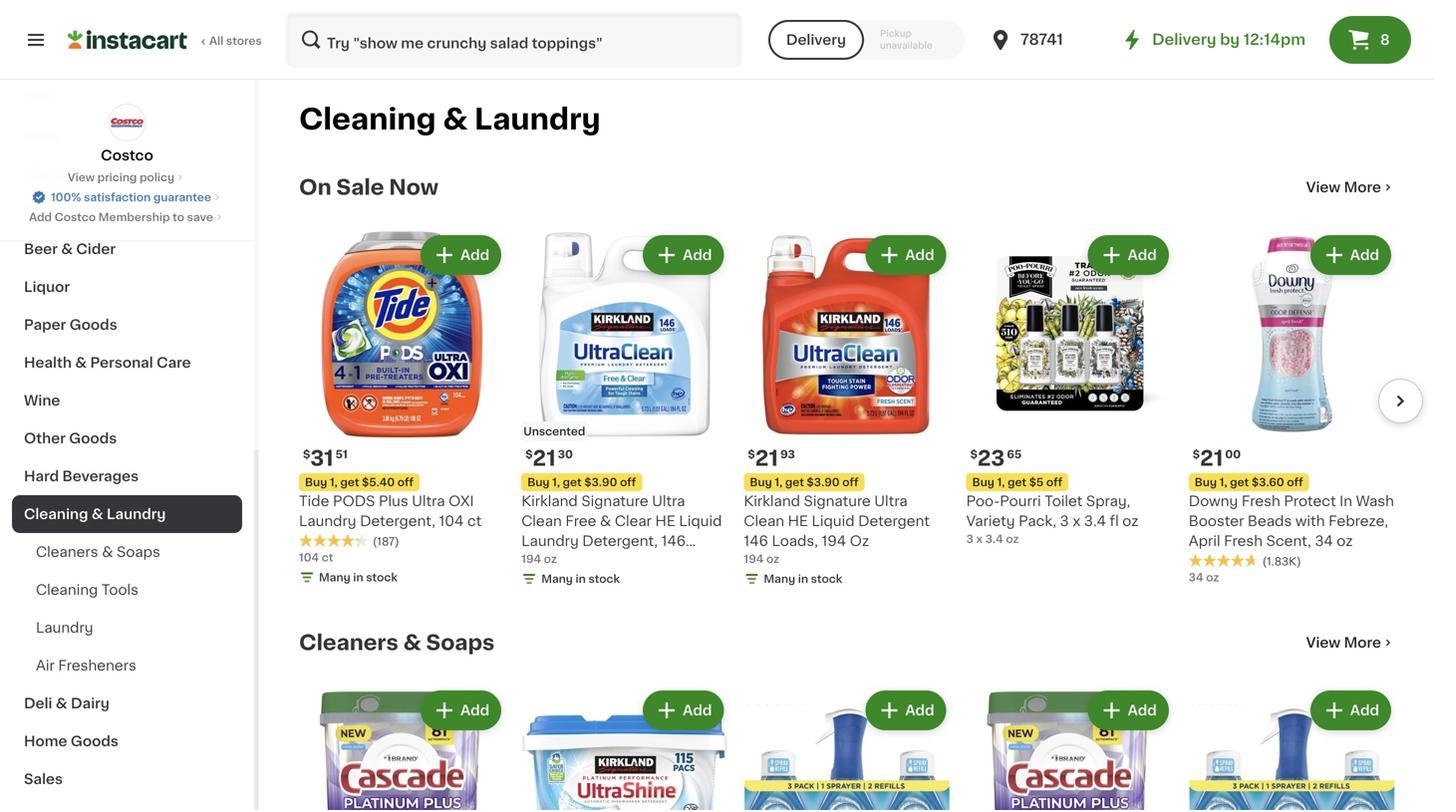 Task type: locate. For each thing, give the bounding box(es) containing it.
buy up 'poo-'
[[972, 477, 995, 488]]

1 vertical spatial cleaning & laundry
[[24, 507, 166, 521]]

104 down tide
[[299, 552, 319, 563]]

1 vertical spatial 3
[[966, 534, 974, 545]]

3 down toilet
[[1060, 514, 1069, 528]]

buy for $ 21 30
[[527, 477, 550, 488]]

0 horizontal spatial many in stock
[[319, 572, 398, 583]]

cleaning inside "link"
[[24, 507, 88, 521]]

21 left the 30
[[533, 448, 556, 469]]

104 inside tide pods plus ultra oxi laundry detergent, 104 ct
[[439, 514, 464, 528]]

signature for &
[[581, 495, 648, 508]]

1 vertical spatial view more
[[1306, 636, 1381, 650]]

2 view more from the top
[[1306, 636, 1381, 650]]

laundry inside tide pods plus ultra oxi laundry detergent, 104 ct
[[299, 514, 356, 528]]

other goods
[[24, 432, 117, 445]]

ultra inside kirkland signature ultra clean free & clear he liquid laundry detergent, 146 loads, 194 fl oz
[[652, 495, 685, 508]]

scent,
[[1266, 534, 1311, 548]]

off up protect at the bottom
[[1287, 477, 1303, 488]]

off for $ 21 30
[[620, 477, 636, 488]]

0 vertical spatial 34
[[1315, 534, 1333, 548]]

protect
[[1284, 495, 1336, 508]]

oz
[[850, 534, 869, 548]]

1 buy 1, get $3.90 off from the left
[[750, 477, 859, 488]]

x down toilet
[[1073, 514, 1081, 528]]

1 horizontal spatial he
[[788, 514, 808, 528]]

1 vertical spatial view more link
[[1306, 633, 1395, 653]]

costco down 100%
[[55, 212, 96, 223]]

1 horizontal spatial signature
[[804, 495, 871, 508]]

1 horizontal spatial cleaning & laundry
[[299, 105, 601, 134]]

1 view more from the top
[[1306, 180, 1381, 194]]

get for $ 31 51
[[340, 477, 359, 488]]

add costco membership to save
[[29, 212, 213, 223]]

stock
[[366, 572, 398, 583], [811, 574, 842, 585], [588, 574, 620, 585]]

1 vertical spatial cleaners & soaps
[[299, 633, 495, 654]]

4 buy from the left
[[972, 477, 995, 488]]

hard beverages link
[[12, 457, 242, 495]]

2 horizontal spatial stock
[[811, 574, 842, 585]]

1 vertical spatial 34
[[1189, 572, 1204, 583]]

he right clear
[[655, 514, 676, 528]]

3 $ from the left
[[525, 449, 533, 460]]

oz inside downy fresh protect in wash booster beads with febreze, april fresh scent, 34 oz
[[1337, 534, 1353, 548]]

clean up 194 oz
[[521, 514, 562, 528]]

fl down the free on the bottom left of page
[[595, 554, 604, 568]]

1 vertical spatial 3.4
[[985, 534, 1003, 545]]

1,
[[330, 477, 338, 488], [775, 477, 783, 488], [552, 477, 560, 488], [997, 477, 1005, 488], [1220, 477, 1227, 488]]

free
[[565, 514, 596, 528]]

51
[[335, 449, 348, 460]]

kirkland
[[744, 495, 800, 508], [521, 495, 578, 508]]

4 get from the left
[[1008, 477, 1027, 488]]

air
[[36, 659, 55, 673]]

in
[[353, 572, 363, 583], [798, 574, 808, 585], [576, 574, 586, 585]]

on sale now link
[[299, 175, 439, 199]]

goods down the dairy
[[71, 735, 119, 748]]

0 vertical spatial 3.4
[[1084, 514, 1106, 528]]

buy down $ 21 30
[[527, 477, 550, 488]]

1 vertical spatial more
[[1344, 636, 1381, 650]]

0 horizontal spatial kirkland
[[521, 495, 578, 508]]

clean for free
[[521, 514, 562, 528]]

2 horizontal spatial many
[[764, 574, 795, 585]]

2 horizontal spatial ultra
[[874, 495, 908, 508]]

$ inside $ 21 93
[[748, 449, 755, 460]]

cleaning & laundry inside "link"
[[24, 507, 166, 521]]

1 horizontal spatial costco
[[101, 148, 153, 162]]

1 off from the left
[[397, 477, 414, 488]]

$
[[303, 449, 310, 460], [748, 449, 755, 460], [525, 449, 533, 460], [970, 449, 978, 460], [1193, 449, 1200, 460]]

many inside product group
[[319, 572, 350, 583]]

1 horizontal spatial ct
[[467, 514, 482, 528]]

pricing
[[97, 172, 137, 183]]

1 horizontal spatial 104
[[439, 514, 464, 528]]

0 horizontal spatial cleaners & soaps
[[36, 545, 160, 559]]

$ 21 30
[[525, 448, 573, 469]]

in down tide pods plus ultra oxi laundry detergent, 104 ct
[[353, 572, 363, 583]]

off up 'kirkland signature ultra clean he liquid detergent 146 loads, 194 oz 194 oz' at the bottom
[[842, 477, 859, 488]]

0 horizontal spatial 3
[[966, 534, 974, 545]]

1 vertical spatial goods
[[69, 432, 117, 445]]

$ left 65
[[970, 449, 978, 460]]

fl
[[1110, 514, 1119, 528], [595, 554, 604, 568]]

3 ultra from the left
[[652, 495, 685, 508]]

cleaning & laundry
[[299, 105, 601, 134], [24, 507, 166, 521]]

liquor link
[[12, 268, 242, 306]]

$ for $ 21 00
[[1193, 449, 1200, 460]]

cleaning left tools
[[36, 583, 98, 597]]

kirkland for free
[[521, 495, 578, 508]]

laundry up air
[[36, 621, 93, 635]]

0 horizontal spatial clean
[[521, 514, 562, 528]]

0 horizontal spatial cleaners
[[36, 545, 98, 559]]

off up plus
[[397, 477, 414, 488]]

on
[[299, 177, 332, 198]]

view more link for soaps
[[1306, 633, 1395, 653]]

fresh down $3.60
[[1242, 495, 1280, 508]]

personal
[[90, 356, 153, 370]]

3 buy from the left
[[527, 477, 550, 488]]

1 vertical spatial x
[[976, 534, 983, 545]]

product group
[[299, 231, 505, 590], [521, 231, 728, 591], [744, 231, 950, 591], [966, 231, 1173, 547], [1189, 231, 1395, 586], [299, 687, 505, 810], [521, 687, 728, 810], [744, 687, 950, 810], [966, 687, 1173, 810], [1189, 687, 1395, 810]]

clean up loads,
[[744, 514, 784, 528]]

$3.90 up the free on the bottom left of page
[[584, 477, 617, 488]]

laundry up 194 oz
[[521, 534, 579, 548]]

1 horizontal spatial 146
[[744, 534, 768, 548]]

2 he from the left
[[655, 514, 676, 528]]

1 horizontal spatial stock
[[588, 574, 620, 585]]

3.4 down spray,
[[1084, 514, 1106, 528]]

1 vertical spatial cleaning
[[24, 507, 88, 521]]

buy up tide
[[305, 477, 327, 488]]

stock down loads,
[[811, 574, 842, 585]]

get up pourri
[[1008, 477, 1027, 488]]

cleaning up 'on sale now'
[[299, 105, 436, 134]]

buy up downy
[[1195, 477, 1217, 488]]

0 vertical spatial detergent,
[[360, 514, 435, 528]]

$ inside $ 21 30
[[525, 449, 533, 460]]

buy for $ 31 51
[[305, 477, 327, 488]]

cleaning & laundry down beverages on the bottom
[[24, 507, 166, 521]]

0 horizontal spatial ct
[[322, 552, 333, 563]]

1 kirkland from the left
[[744, 495, 800, 508]]

goods up health & personal care
[[69, 318, 117, 332]]

1 clean from the left
[[744, 514, 784, 528]]

Search field
[[287, 14, 740, 66]]

1 vertical spatial detergent,
[[582, 534, 658, 548]]

view for cleaners & soaps
[[1306, 636, 1341, 650]]

0 horizontal spatial detergent,
[[360, 514, 435, 528]]

1 $ from the left
[[303, 449, 310, 460]]

1 vertical spatial cleaners & soaps link
[[299, 631, 495, 655]]

detergent, down clear
[[582, 534, 658, 548]]

signature up clear
[[581, 495, 648, 508]]

to
[[173, 212, 184, 223]]

(1.83k)
[[1263, 556, 1301, 567]]

view more
[[1306, 180, 1381, 194], [1306, 636, 1381, 650]]

& inside "link"
[[92, 507, 103, 521]]

5 get from the left
[[1230, 477, 1249, 488]]

1 horizontal spatial 21
[[755, 448, 778, 469]]

delivery for delivery
[[786, 33, 846, 47]]

costco
[[101, 148, 153, 162], [55, 212, 96, 223]]

more
[[1344, 180, 1381, 194], [1344, 636, 1381, 650]]

0 horizontal spatial liquid
[[679, 514, 722, 528]]

0 vertical spatial cleaners
[[36, 545, 98, 559]]

1 vertical spatial costco
[[55, 212, 96, 223]]

0 vertical spatial ct
[[467, 514, 482, 528]]

4 1, from the left
[[997, 477, 1005, 488]]

cleaners down 104 ct
[[299, 633, 398, 654]]

0 horizontal spatial delivery
[[786, 33, 846, 47]]

view
[[68, 172, 95, 183], [1306, 180, 1341, 194], [1306, 636, 1341, 650]]

2 1, from the left
[[775, 477, 783, 488]]

toilet
[[1045, 495, 1083, 508]]

1 horizontal spatial x
[[1073, 514, 1081, 528]]

1, down $ 31 51
[[330, 477, 338, 488]]

1, down $ 23 65
[[997, 477, 1005, 488]]

signature up the oz
[[804, 495, 871, 508]]

delivery by 12:14pm
[[1152, 32, 1306, 47]]

get for $ 21 30
[[563, 477, 582, 488]]

1, down $ 21 30
[[552, 477, 560, 488]]

2 vertical spatial cleaning
[[36, 583, 98, 597]]

1 146 from the left
[[744, 534, 768, 548]]

x
[[1073, 514, 1081, 528], [976, 534, 983, 545]]

1 vertical spatial fl
[[595, 554, 604, 568]]

buy 1, get $3.90 off for $ 21 30
[[527, 477, 636, 488]]

laundry down tide
[[299, 514, 356, 528]]

34 inside downy fresh protect in wash booster beads with febreze, april fresh scent, 34 oz
[[1315, 534, 1333, 548]]

0 horizontal spatial 21
[[533, 448, 556, 469]]

cleaning & laundry up "now"
[[299, 105, 601, 134]]

liquid right clear
[[679, 514, 722, 528]]

0 vertical spatial costco
[[101, 148, 153, 162]]

goods for paper goods
[[69, 318, 117, 332]]

$ left 93
[[748, 449, 755, 460]]

1 horizontal spatial detergent,
[[582, 534, 658, 548]]

0 horizontal spatial many
[[319, 572, 350, 583]]

downy fresh protect in wash booster beads with febreze, april fresh scent, 34 oz
[[1189, 495, 1394, 548]]

$3.90 up 'kirkland signature ultra clean he liquid detergent 146 loads, 194 oz 194 oz' at the bottom
[[807, 477, 840, 488]]

buy 1, get $3.90 off down the 30
[[527, 477, 636, 488]]

3 down variety
[[966, 534, 974, 545]]

satisfaction
[[84, 192, 151, 203]]

many in stock for $ 21 30
[[541, 574, 620, 585]]

view for on sale now
[[1306, 180, 1341, 194]]

ct down oxi
[[467, 514, 482, 528]]

0 horizontal spatial cleaning & laundry
[[24, 507, 166, 521]]

$3.60
[[1252, 477, 1284, 488]]

signature inside 'kirkland signature ultra clean he liquid detergent 146 loads, 194 oz 194 oz'
[[804, 495, 871, 508]]

2 $3.90 from the left
[[584, 477, 617, 488]]

off up clear
[[620, 477, 636, 488]]

view more for on sale now
[[1306, 180, 1381, 194]]

0 horizontal spatial cleaners & soaps link
[[12, 533, 242, 571]]

1 vertical spatial soaps
[[426, 633, 495, 654]]

$ inside $ 31 51
[[303, 449, 310, 460]]

21 left 93
[[755, 448, 778, 469]]

detergent, down plus
[[360, 514, 435, 528]]

cleaning down hard
[[24, 507, 88, 521]]

0 horizontal spatial 146
[[661, 534, 686, 548]]

buy 1, get $3.90 off for $ 21 93
[[750, 477, 859, 488]]

hard
[[24, 469, 59, 483]]

2 view more link from the top
[[1306, 633, 1395, 653]]

146
[[744, 534, 768, 548], [661, 534, 686, 548]]

ct inside tide pods plus ultra oxi laundry detergent, 104 ct
[[467, 514, 482, 528]]

paper
[[24, 318, 66, 332]]

1 horizontal spatial 3
[[1060, 514, 1069, 528]]

cleaning
[[299, 105, 436, 134], [24, 507, 88, 521], [36, 583, 98, 597]]

buy for $ 21 00
[[1195, 477, 1217, 488]]

oz inside kirkland signature ultra clean free & clear he liquid laundry detergent, 146 loads, 194 fl oz
[[608, 554, 624, 568]]

1 horizontal spatial many in stock
[[541, 574, 620, 585]]

get for $ 23 65
[[1008, 477, 1027, 488]]

2 146 from the left
[[661, 534, 686, 548]]

0 horizontal spatial buy 1, get $3.90 off
[[527, 477, 636, 488]]

3 get from the left
[[563, 477, 582, 488]]

194 oz
[[521, 554, 557, 565]]

1 1, from the left
[[330, 477, 338, 488]]

0 vertical spatial view more
[[1306, 180, 1381, 194]]

5 buy from the left
[[1195, 477, 1217, 488]]

1 vertical spatial ct
[[322, 552, 333, 563]]

signature
[[804, 495, 871, 508], [581, 495, 648, 508]]

2 get from the left
[[785, 477, 804, 488]]

0 vertical spatial soaps
[[117, 545, 160, 559]]

goods up beverages on the bottom
[[69, 432, 117, 445]]

0 horizontal spatial 34
[[1189, 572, 1204, 583]]

liquid up the oz
[[812, 514, 855, 528]]

0 vertical spatial view more link
[[1306, 177, 1395, 197]]

laundry down hard beverages link
[[107, 507, 166, 521]]

clear
[[615, 514, 652, 528]]

fresh
[[1242, 495, 1280, 508], [1224, 534, 1263, 548]]

electronics link
[[12, 192, 242, 230]]

0 vertical spatial 104
[[439, 514, 464, 528]]

2 liquid from the left
[[679, 514, 722, 528]]

5 1, from the left
[[1220, 477, 1227, 488]]

1 horizontal spatial cleaners
[[299, 633, 398, 654]]

1 $3.90 from the left
[[807, 477, 840, 488]]

stock for $ 21 93
[[811, 574, 842, 585]]

off right $5
[[1046, 477, 1063, 488]]

he inside kirkland signature ultra clean free & clear he liquid laundry detergent, 146 loads, 194 fl oz
[[655, 514, 676, 528]]

0 vertical spatial fl
[[1110, 514, 1119, 528]]

21 left 00 at the bottom right
[[1200, 448, 1223, 469]]

1 ultra from the left
[[412, 495, 445, 508]]

fresh down beads
[[1224, 534, 1263, 548]]

1 signature from the left
[[804, 495, 871, 508]]

downy
[[1189, 495, 1238, 508]]

100% satisfaction guarantee
[[51, 192, 211, 203]]

stock for $ 21 30
[[588, 574, 620, 585]]

0 horizontal spatial in
[[353, 572, 363, 583]]

$ inside $ 23 65
[[970, 449, 978, 460]]

2 signature from the left
[[581, 495, 648, 508]]

5 $ from the left
[[1193, 449, 1200, 460]]

4 off from the left
[[1046, 477, 1063, 488]]

costco up view pricing policy link
[[101, 148, 153, 162]]

get left $3.60
[[1230, 477, 1249, 488]]

146 inside 'kirkland signature ultra clean he liquid detergent 146 loads, 194 oz 194 oz'
[[744, 534, 768, 548]]

many in stock for $ 21 93
[[764, 574, 842, 585]]

product group containing 31
[[299, 231, 505, 590]]

2 kirkland from the left
[[521, 495, 578, 508]]

2 horizontal spatial 21
[[1200, 448, 1223, 469]]

0 horizontal spatial 104
[[299, 552, 319, 563]]

2 clean from the left
[[521, 514, 562, 528]]

costco logo image
[[108, 104, 146, 142]]

1 horizontal spatial liquid
[[812, 514, 855, 528]]

104 ct
[[299, 552, 333, 563]]

1 he from the left
[[788, 514, 808, 528]]

1 vertical spatial 104
[[299, 552, 319, 563]]

0 horizontal spatial $3.90
[[584, 477, 617, 488]]

1 horizontal spatial ultra
[[652, 495, 685, 508]]

cleaners up cleaning tools
[[36, 545, 98, 559]]

& inside kirkland signature ultra clean free & clear he liquid laundry detergent, 146 loads, 194 fl oz
[[600, 514, 611, 528]]

signature for liquid
[[804, 495, 871, 508]]

kirkland for he
[[744, 495, 800, 508]]

21 for $ 21 00
[[1200, 448, 1223, 469]]

0 horizontal spatial he
[[655, 514, 676, 528]]

ultra
[[412, 495, 445, 508], [874, 495, 908, 508], [652, 495, 685, 508]]

2 $ from the left
[[748, 449, 755, 460]]

liquor
[[24, 280, 70, 294]]

1 horizontal spatial delivery
[[1152, 32, 1216, 47]]

$ inside $ 21 00
[[1193, 449, 1200, 460]]

1, up downy
[[1220, 477, 1227, 488]]

1 view more link from the top
[[1306, 177, 1395, 197]]

2 off from the left
[[842, 477, 859, 488]]

0 horizontal spatial signature
[[581, 495, 648, 508]]

signature inside kirkland signature ultra clean free & clear he liquid laundry detergent, 146 loads, 194 fl oz
[[581, 495, 648, 508]]

100% satisfaction guarantee button
[[31, 185, 223, 205]]

34
[[1315, 534, 1333, 548], [1189, 572, 1204, 583]]

ct down tide
[[322, 552, 333, 563]]

buy
[[305, 477, 327, 488], [750, 477, 772, 488], [527, 477, 550, 488], [972, 477, 995, 488], [1195, 477, 1217, 488]]

buy for $ 23 65
[[972, 477, 995, 488]]

34 down april
[[1189, 572, 1204, 583]]

clean inside 'kirkland signature ultra clean he liquid detergent 146 loads, 194 oz 194 oz'
[[744, 514, 784, 528]]

0 vertical spatial goods
[[69, 318, 117, 332]]

1 horizontal spatial cleaners & soaps link
[[299, 631, 495, 655]]

get down the 30
[[563, 477, 582, 488]]

2 horizontal spatial in
[[798, 574, 808, 585]]

104
[[439, 514, 464, 528], [299, 552, 319, 563]]

1 horizontal spatial $3.90
[[807, 477, 840, 488]]

fl down spray,
[[1110, 514, 1119, 528]]

many for $ 21 93
[[764, 574, 795, 585]]

1 more from the top
[[1344, 180, 1381, 194]]

1 horizontal spatial buy 1, get $3.90 off
[[750, 477, 859, 488]]

buy 1, get $3.90 off down 93
[[750, 477, 859, 488]]

None search field
[[285, 12, 742, 68]]

0 horizontal spatial 3.4
[[985, 534, 1003, 545]]

stock down kirkland signature ultra clean free & clear he liquid laundry detergent, 146 loads, 194 fl oz
[[588, 574, 620, 585]]

variety
[[966, 514, 1015, 528]]

buy down $ 21 93 at right bottom
[[750, 477, 772, 488]]

dairy
[[71, 697, 109, 711]]

kirkland inside kirkland signature ultra clean free & clear he liquid laundry detergent, 146 loads, 194 fl oz
[[521, 495, 578, 508]]

1 horizontal spatial many
[[541, 574, 573, 585]]

air fresheners link
[[12, 647, 242, 685]]

detergent, inside tide pods plus ultra oxi laundry detergent, 104 ct
[[360, 514, 435, 528]]

3 1, from the left
[[552, 477, 560, 488]]

delivery inside button
[[786, 33, 846, 47]]

31
[[310, 448, 333, 469]]

delivery by 12:14pm link
[[1120, 28, 1306, 52]]

$ left 51
[[303, 449, 310, 460]]

2 buy from the left
[[750, 477, 772, 488]]

$ for $ 21 93
[[748, 449, 755, 460]]

194 inside kirkland signature ultra clean free & clear he liquid laundry detergent, 146 loads, 194 fl oz
[[567, 554, 591, 568]]

4 $ from the left
[[970, 449, 978, 460]]

1 horizontal spatial fl
[[1110, 514, 1119, 528]]

stock down (187)
[[366, 572, 398, 583]]

3.4 down variety
[[985, 534, 1003, 545]]

beer & cider
[[24, 242, 116, 256]]

0 vertical spatial cleaning
[[299, 105, 436, 134]]

in down loads,
[[798, 574, 808, 585]]

100%
[[51, 192, 81, 203]]

get down 93
[[785, 477, 804, 488]]

0 horizontal spatial costco
[[55, 212, 96, 223]]

in down the free on the bottom left of page
[[576, 574, 586, 585]]

x down variety
[[976, 534, 983, 545]]

3 21 from the left
[[1200, 448, 1223, 469]]

1 horizontal spatial 34
[[1315, 534, 1333, 548]]

8
[[1380, 33, 1390, 47]]

kirkland inside 'kirkland signature ultra clean he liquid detergent 146 loads, 194 oz 194 oz'
[[744, 495, 800, 508]]

0 vertical spatial 3
[[1060, 514, 1069, 528]]

2 vertical spatial goods
[[71, 735, 119, 748]]

kirkland up the free on the bottom left of page
[[521, 495, 578, 508]]

wine link
[[12, 382, 242, 420]]

add costco membership to save link
[[29, 209, 225, 225]]

2 buy 1, get $3.90 off from the left
[[527, 477, 636, 488]]

1 horizontal spatial kirkland
[[744, 495, 800, 508]]

2 ultra from the left
[[874, 495, 908, 508]]

detergent,
[[360, 514, 435, 528], [582, 534, 658, 548]]

cleaning & laundry link
[[12, 495, 242, 533]]

kirkland down $ 21 93 at right bottom
[[744, 495, 800, 508]]

1 get from the left
[[340, 477, 359, 488]]

cleaners & soaps link for cleaning tools link
[[12, 533, 242, 571]]

0 vertical spatial cleaning & laundry
[[299, 105, 601, 134]]

2 more from the top
[[1344, 636, 1381, 650]]

1, down $ 21 93 at right bottom
[[775, 477, 783, 488]]

104 down oxi
[[439, 514, 464, 528]]

liquid inside 'kirkland signature ultra clean he liquid detergent 146 loads, 194 oz 194 oz'
[[812, 514, 855, 528]]

1 horizontal spatial soaps
[[426, 633, 495, 654]]

clean
[[744, 514, 784, 528], [521, 514, 562, 528]]

fl inside kirkland signature ultra clean free & clear he liquid laundry detergent, 146 loads, 194 fl oz
[[595, 554, 604, 568]]

$ left 00 at the bottom right
[[1193, 449, 1200, 460]]

view more link for now
[[1306, 177, 1395, 197]]

he up loads,
[[788, 514, 808, 528]]

$ down unscented
[[525, 449, 533, 460]]

3 off from the left
[[620, 477, 636, 488]]

delivery
[[1152, 32, 1216, 47], [786, 33, 846, 47]]

1 21 from the left
[[755, 448, 778, 469]]

ultra inside 'kirkland signature ultra clean he liquid detergent 146 loads, 194 oz 194 oz'
[[874, 495, 908, 508]]

booster
[[1189, 514, 1244, 528]]

clean for he
[[744, 514, 784, 528]]

1 buy from the left
[[305, 477, 327, 488]]

$ for $ 23 65
[[970, 449, 978, 460]]

save
[[187, 212, 213, 223]]

1 liquid from the left
[[812, 514, 855, 528]]

194
[[822, 534, 846, 548], [744, 554, 764, 565], [521, 554, 541, 565], [567, 554, 591, 568]]

0 vertical spatial more
[[1344, 180, 1381, 194]]

clean inside kirkland signature ultra clean free & clear he liquid laundry detergent, 146 loads, 194 fl oz
[[521, 514, 562, 528]]

2 horizontal spatial many in stock
[[764, 574, 842, 585]]

more for on sale now
[[1344, 180, 1381, 194]]

1, for $ 21 93
[[775, 477, 783, 488]]

off
[[397, 477, 414, 488], [842, 477, 859, 488], [620, 477, 636, 488], [1046, 477, 1063, 488], [1287, 477, 1303, 488]]

get up pods
[[340, 477, 359, 488]]

1, for $ 23 65
[[997, 477, 1005, 488]]

cleaning for cleaning & laundry "link"
[[24, 507, 88, 521]]

1 horizontal spatial in
[[576, 574, 586, 585]]

34 down with
[[1315, 534, 1333, 548]]

off for $ 21 00
[[1287, 477, 1303, 488]]

2 21 from the left
[[533, 448, 556, 469]]

buy 1, get $5.40 off
[[305, 477, 414, 488]]

5 off from the left
[[1287, 477, 1303, 488]]

1 vertical spatial cleaners
[[299, 633, 398, 654]]

1 horizontal spatial cleaners & soaps
[[299, 633, 495, 654]]



Task type: describe. For each thing, give the bounding box(es) containing it.
policy
[[140, 172, 175, 183]]

pack,
[[1019, 514, 1056, 528]]

item carousel region
[[271, 223, 1423, 599]]

he inside 'kirkland signature ultra clean he liquid detergent 146 loads, 194 oz 194 oz'
[[788, 514, 808, 528]]

21 for $ 21 30
[[533, 448, 556, 469]]

on sale now
[[299, 177, 439, 198]]

baby
[[24, 129, 61, 143]]

in for $ 21 30
[[576, 574, 586, 585]]

1, for $ 21 00
[[1220, 477, 1227, 488]]

93
[[780, 449, 795, 460]]

with
[[1295, 514, 1325, 528]]

laundry inside kirkland signature ultra clean free & clear he liquid laundry detergent, 146 loads, 194 fl oz
[[521, 534, 579, 548]]

kirkland signature ultra clean he liquid detergent 146 loads, 194 oz 194 oz
[[744, 495, 930, 565]]

$ for $ 31 51
[[303, 449, 310, 460]]

sales link
[[12, 760, 242, 798]]

ultra for kirkland signature ultra clean he liquid detergent 146 loads, 194 oz 194 oz
[[874, 495, 908, 508]]

all
[[209, 35, 223, 46]]

loads,
[[772, 534, 818, 548]]

$3.90 for $ 21 30
[[584, 477, 617, 488]]

health
[[24, 356, 72, 370]]

liquid inside kirkland signature ultra clean free & clear he liquid laundry detergent, 146 loads, 194 fl oz
[[679, 514, 722, 528]]

get for $ 21 93
[[785, 477, 804, 488]]

other
[[24, 432, 66, 445]]

goods for other goods
[[69, 432, 117, 445]]

beer & cider link
[[12, 230, 242, 268]]

off for $ 31 51
[[397, 477, 414, 488]]

febreze,
[[1329, 514, 1388, 528]]

more for cleaners & soaps
[[1344, 636, 1381, 650]]

loads,
[[521, 554, 563, 568]]

in for $ 21 93
[[798, 574, 808, 585]]

paper goods link
[[12, 306, 242, 344]]

$5.40
[[362, 477, 395, 488]]

deli
[[24, 697, 52, 711]]

1 vertical spatial fresh
[[1224, 534, 1263, 548]]

health & personal care link
[[12, 344, 242, 382]]

off for $ 23 65
[[1046, 477, 1063, 488]]

plus
[[379, 495, 408, 508]]

now
[[389, 177, 439, 198]]

1, for $ 31 51
[[330, 477, 338, 488]]

laundry link
[[12, 609, 242, 647]]

floral
[[24, 166, 64, 180]]

laundry down search "field"
[[474, 105, 601, 134]]

many for $ 21 30
[[541, 574, 573, 585]]

pods
[[333, 495, 375, 508]]

service type group
[[768, 20, 965, 60]]

0 horizontal spatial x
[[976, 534, 983, 545]]

$ for $ 21 30
[[525, 449, 533, 460]]

home goods
[[24, 735, 119, 748]]

home
[[24, 735, 67, 748]]

other goods link
[[12, 420, 242, 457]]

poo-pourri toilet spray, variety pack, 3 x 3.4 fl oz 3 x 3.4 oz
[[966, 495, 1139, 545]]

air fresheners
[[36, 659, 136, 673]]

21 for $ 21 93
[[755, 448, 778, 469]]

sales
[[24, 772, 63, 786]]

instacart logo image
[[68, 28, 187, 52]]

cleaning tools
[[36, 583, 139, 597]]

$ 31 51
[[303, 448, 348, 469]]

unscented
[[523, 426, 585, 437]]

0 vertical spatial cleaners & soaps
[[36, 545, 160, 559]]

0 horizontal spatial soaps
[[117, 545, 160, 559]]

146 inside kirkland signature ultra clean free & clear he liquid laundry detergent, 146 loads, 194 fl oz
[[661, 534, 686, 548]]

$3.90 for $ 21 93
[[807, 477, 840, 488]]

$ 21 93
[[748, 448, 795, 469]]

get for $ 21 00
[[1230, 477, 1249, 488]]

0 vertical spatial fresh
[[1242, 495, 1280, 508]]

electronics
[[24, 204, 105, 218]]

detergent, inside kirkland signature ultra clean free & clear he liquid laundry detergent, 146 loads, 194 fl oz
[[582, 534, 658, 548]]

$ 23 65
[[970, 448, 1022, 469]]

view pricing policy
[[68, 172, 175, 183]]

laundry inside "link"
[[107, 507, 166, 521]]

home goods link
[[12, 723, 242, 760]]

kirkland signature ultra clean free & clear he liquid laundry detergent, 146 loads, 194 fl oz
[[521, 495, 722, 568]]

0 vertical spatial x
[[1073, 514, 1081, 528]]

65
[[1007, 449, 1022, 460]]

1 horizontal spatial 3.4
[[1084, 514, 1106, 528]]

34 oz
[[1189, 572, 1219, 583]]

view more for cleaners & soaps
[[1306, 636, 1381, 650]]

tide pods plus ultra oxi laundry detergent, 104 ct
[[299, 495, 482, 528]]

all stores link
[[68, 12, 263, 68]]

1, for $ 21 30
[[552, 477, 560, 488]]

78741 button
[[989, 12, 1108, 68]]

00
[[1225, 449, 1241, 460]]

23
[[978, 448, 1005, 469]]

buy 1, get $3.60 off
[[1195, 477, 1303, 488]]

baby link
[[12, 117, 242, 154]]

$5
[[1029, 477, 1044, 488]]

12:14pm
[[1244, 32, 1306, 47]]

health & personal care
[[24, 356, 191, 370]]

in inside product group
[[353, 572, 363, 583]]

cleaners & soaps link for view more link related to soaps
[[299, 631, 495, 655]]

spray,
[[1086, 495, 1131, 508]]

ultra for kirkland signature ultra clean free & clear he liquid laundry detergent, 146 loads, 194 fl oz
[[652, 495, 685, 508]]

$ 21 00
[[1193, 448, 1241, 469]]

wash
[[1356, 495, 1394, 508]]

delivery button
[[768, 20, 864, 60]]

product group containing 23
[[966, 231, 1173, 547]]

beads
[[1248, 514, 1292, 528]]

pets
[[24, 91, 56, 105]]

floral link
[[12, 154, 242, 192]]

april
[[1189, 534, 1220, 548]]

beer
[[24, 242, 58, 256]]

all stores
[[209, 35, 262, 46]]

fl inside poo-pourri toilet spray, variety pack, 3 x 3.4 fl oz 3 x 3.4 oz
[[1110, 514, 1119, 528]]

deli & dairy link
[[12, 685, 242, 723]]

ultra inside tide pods plus ultra oxi laundry detergent, 104 ct
[[412, 495, 445, 508]]

goods for home goods
[[71, 735, 119, 748]]

costco link
[[101, 104, 153, 165]]

cleaning for cleaning tools link
[[36, 583, 98, 597]]

off for $ 21 93
[[842, 477, 859, 488]]

oz inside 'kirkland signature ultra clean he liquid detergent 146 loads, 194 oz 194 oz'
[[766, 554, 780, 565]]

delivery for delivery by 12:14pm
[[1152, 32, 1216, 47]]

pourri
[[1000, 495, 1041, 508]]

(187)
[[373, 536, 399, 547]]

78741
[[1021, 32, 1063, 47]]

buy for $ 21 93
[[750, 477, 772, 488]]

by
[[1220, 32, 1240, 47]]

tools
[[102, 583, 139, 597]]

hard beverages
[[24, 469, 139, 483]]

oxi
[[449, 495, 474, 508]]

stock inside product group
[[366, 572, 398, 583]]

in
[[1340, 495, 1353, 508]]

wine
[[24, 394, 60, 408]]

fresheners
[[58, 659, 136, 673]]



Task type: vqa. For each thing, say whether or not it's contained in the screenshot.
'Detergent,' inside Kirkland Signature Ultra Clean Free & Clear HE Liquid Laundry Detergent, 146 loads, 194 fl oz
yes



